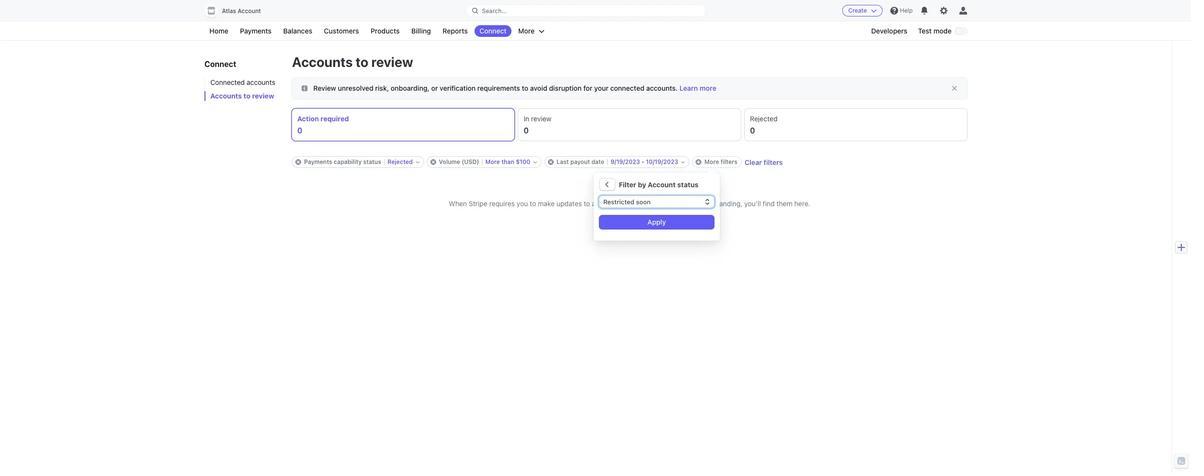Task type: describe. For each thing, give the bounding box(es) containing it.
remove last payout date image
[[548, 159, 554, 165]]

payments capability status
[[304, 158, 381, 166]]

clear
[[745, 158, 762, 166]]

apply
[[648, 218, 666, 226]]

-
[[642, 158, 644, 166]]

volume
[[439, 158, 460, 166]]

0 vertical spatial accounts to review
[[292, 54, 413, 70]]

0 horizontal spatial accounts
[[210, 92, 242, 100]]

filters for more filters
[[721, 158, 737, 166]]

home
[[209, 27, 228, 35]]

remove volume (usd) image
[[430, 159, 436, 165]]

accounts to review link
[[205, 91, 282, 101]]

find
[[763, 200, 775, 208]]

connected accounts
[[210, 78, 275, 86]]

in
[[688, 200, 694, 208]]

1 horizontal spatial review
[[371, 54, 413, 70]]

test mode
[[918, 27, 952, 35]]

payments for payments capability status
[[304, 158, 332, 166]]

0 for action required 0
[[297, 126, 302, 135]]

to inside accounts to review link
[[244, 92, 250, 100]]

action
[[297, 115, 319, 123]]

updates
[[557, 200, 582, 208]]

action required 0
[[297, 115, 349, 135]]

payments link
[[235, 25, 276, 37]]

you
[[517, 200, 528, 208]]

date
[[592, 158, 604, 166]]

avoid
[[530, 84, 547, 92]]

accounts inside 'link'
[[247, 78, 275, 86]]

svg image
[[604, 182, 610, 188]]

0 for in review 0
[[524, 126, 529, 135]]

functionality
[[648, 200, 686, 208]]

learn
[[680, 84, 698, 92]]

edit payments capability status image
[[416, 160, 419, 164]]

0 vertical spatial connect
[[479, 27, 507, 35]]

connected
[[210, 78, 245, 86]]

rejected for rejected
[[388, 158, 413, 166]]

help button
[[886, 3, 917, 18]]

home link
[[205, 25, 233, 37]]

to left avoid
[[522, 84, 528, 92]]

volume (usd)
[[439, 158, 479, 166]]

you'll
[[744, 200, 761, 208]]

last payout date
[[557, 158, 604, 166]]

reports
[[443, 27, 468, 35]]

rejected for rejected 0
[[750, 115, 778, 123]]

more than $100
[[485, 158, 530, 166]]

than
[[501, 158, 514, 166]]

payments for payments
[[240, 27, 272, 35]]

good
[[696, 200, 712, 208]]

stripe
[[469, 200, 487, 208]]

create button
[[842, 5, 883, 17]]

required
[[321, 115, 349, 123]]

more button
[[513, 25, 549, 37]]

billing
[[411, 27, 431, 35]]

mode
[[934, 27, 952, 35]]

review inside in review 0
[[531, 115, 552, 123]]

tab list containing 0
[[292, 109, 967, 141]]

apply button
[[599, 216, 714, 229]]

more for more
[[518, 27, 535, 35]]

accounts.
[[646, 84, 678, 92]]

Search… search field
[[467, 5, 705, 17]]

review
[[313, 84, 336, 92]]

to right you
[[530, 200, 536, 208]]

last
[[557, 158, 569, 166]]

learn more link
[[680, 84, 716, 92]]

requires
[[489, 200, 515, 208]]

atlas account button
[[205, 4, 271, 17]]

developers link
[[866, 25, 912, 37]]

filters for clear filters
[[764, 158, 783, 166]]

here.
[[794, 200, 810, 208]]

help
[[900, 7, 913, 14]]

balances link
[[278, 25, 317, 37]]

when stripe requires you to make updates to accounts to keep functionality in good standing, you'll find them here.
[[449, 200, 810, 208]]

0 horizontal spatial review
[[252, 92, 274, 100]]

clear filters button
[[745, 158, 783, 166]]

to right updates
[[584, 200, 590, 208]]

filter by account status
[[619, 180, 698, 189]]

more for more filters
[[705, 158, 719, 166]]

1 vertical spatial connect
[[205, 60, 236, 68]]

for
[[583, 84, 592, 92]]

Search… text field
[[467, 5, 705, 17]]

products
[[371, 27, 400, 35]]

accounts to review inside accounts to review link
[[210, 92, 274, 100]]

requirements
[[477, 84, 520, 92]]

edit volume (usd) image
[[533, 160, 537, 164]]

account inside button
[[238, 7, 261, 15]]

unresolved
[[338, 84, 373, 92]]



Task type: locate. For each thing, give the bounding box(es) containing it.
1 vertical spatial account
[[648, 180, 676, 189]]

0 horizontal spatial filters
[[721, 158, 737, 166]]

rejected up clear filters
[[750, 115, 778, 123]]

svg image
[[302, 86, 307, 91]]

billing link
[[406, 25, 436, 37]]

$100
[[516, 158, 530, 166]]

0 horizontal spatial accounts to review
[[210, 92, 274, 100]]

test
[[918, 27, 932, 35]]

10/19/2023
[[646, 158, 678, 166]]

keep
[[631, 200, 646, 208]]

payments inside clear filters toolbar
[[304, 158, 332, 166]]

1 vertical spatial accounts
[[592, 200, 621, 208]]

review unresolved risk, onboarding, or verification requirements to avoid disruption for your connected accounts. learn more
[[313, 84, 716, 92]]

accounts down svg icon
[[592, 200, 621, 208]]

0 vertical spatial payments
[[240, 27, 272, 35]]

products link
[[366, 25, 405, 37]]

2 vertical spatial review
[[531, 115, 552, 123]]

more
[[518, 27, 535, 35], [485, 158, 500, 166], [705, 158, 719, 166]]

0 horizontal spatial account
[[238, 7, 261, 15]]

search…
[[482, 7, 507, 14]]

standing,
[[713, 200, 743, 208]]

connect up 'connected'
[[205, 60, 236, 68]]

0 vertical spatial accounts
[[247, 78, 275, 86]]

in review 0
[[524, 115, 552, 135]]

1 vertical spatial accounts to review
[[210, 92, 274, 100]]

more
[[700, 84, 716, 92]]

more filters
[[705, 158, 737, 166]]

accounts
[[292, 54, 353, 70], [210, 92, 242, 100]]

disruption
[[549, 84, 582, 92]]

accounts to review up unresolved
[[292, 54, 413, 70]]

0
[[297, 126, 302, 135], [524, 126, 529, 135], [750, 126, 755, 135]]

review up risk,
[[371, 54, 413, 70]]

rejected
[[750, 115, 778, 123], [388, 158, 413, 166]]

1 vertical spatial accounts
[[210, 92, 242, 100]]

0 vertical spatial rejected
[[750, 115, 778, 123]]

status
[[363, 158, 381, 166], [677, 180, 698, 189]]

edit last payout date image
[[681, 160, 685, 164]]

payments right remove payments capability status image at the top of page
[[304, 158, 332, 166]]

account inside menu
[[648, 180, 676, 189]]

1 horizontal spatial status
[[677, 180, 698, 189]]

to left keep
[[622, 200, 629, 208]]

0 vertical spatial accounts
[[292, 54, 353, 70]]

1 horizontal spatial filters
[[764, 158, 783, 166]]

status inside clear filters toolbar
[[363, 158, 381, 166]]

0 vertical spatial review
[[371, 54, 413, 70]]

account
[[238, 7, 261, 15], [648, 180, 676, 189]]

verification
[[440, 84, 476, 92]]

0 horizontal spatial accounts
[[247, 78, 275, 86]]

2 horizontal spatial review
[[531, 115, 552, 123]]

review right in
[[531, 115, 552, 123]]

onboarding,
[[391, 84, 429, 92]]

clear filters
[[745, 158, 783, 166]]

connected
[[610, 84, 644, 92]]

customers
[[324, 27, 359, 35]]

risk,
[[375, 84, 389, 92]]

connected accounts link
[[205, 78, 282, 87]]

1 vertical spatial rejected
[[388, 158, 413, 166]]

review
[[371, 54, 413, 70], [252, 92, 274, 100], [531, 115, 552, 123]]

0 down action
[[297, 126, 302, 135]]

accounts
[[247, 78, 275, 86], [592, 200, 621, 208]]

filter
[[619, 180, 636, 189]]

accounts to review
[[292, 54, 413, 70], [210, 92, 274, 100]]

balances
[[283, 27, 312, 35]]

by
[[638, 180, 646, 189]]

rejected 0
[[750, 115, 778, 135]]

1 horizontal spatial rejected
[[750, 115, 778, 123]]

0 horizontal spatial 0
[[297, 126, 302, 135]]

menu containing filter by account status
[[596, 175, 714, 229]]

tab list
[[292, 109, 967, 141]]

0 inside "action required 0"
[[297, 126, 302, 135]]

review down "connected accounts" 'link'
[[252, 92, 274, 100]]

9/19/2023
[[611, 158, 640, 166]]

0 inside in review 0
[[524, 126, 529, 135]]

reports link
[[438, 25, 473, 37]]

payout
[[570, 158, 590, 166]]

1 horizontal spatial more
[[518, 27, 535, 35]]

0 vertical spatial account
[[238, 7, 261, 15]]

0 up 'clear'
[[750, 126, 755, 135]]

more right "connect" link on the top left of the page
[[518, 27, 535, 35]]

account right the atlas
[[238, 7, 261, 15]]

connect
[[479, 27, 507, 35], [205, 60, 236, 68]]

add more filters image
[[696, 159, 702, 165]]

rejected left edit payments capability status icon
[[388, 158, 413, 166]]

0 horizontal spatial more
[[485, 158, 500, 166]]

1 horizontal spatial payments
[[304, 158, 332, 166]]

0 down in
[[524, 126, 529, 135]]

clear filters toolbar
[[292, 156, 967, 168]]

filters left 'clear'
[[721, 158, 737, 166]]

0 inside 'rejected 0'
[[750, 126, 755, 135]]

1 vertical spatial status
[[677, 180, 698, 189]]

1 horizontal spatial account
[[648, 180, 676, 189]]

1 horizontal spatial accounts
[[592, 200, 621, 208]]

notifications image
[[921, 7, 928, 15]]

payments down atlas account
[[240, 27, 272, 35]]

connect down search…
[[479, 27, 507, 35]]

make
[[538, 200, 555, 208]]

when
[[449, 200, 467, 208]]

accounts to review down "connected accounts" 'link'
[[210, 92, 274, 100]]

3 0 from the left
[[750, 126, 755, 135]]

more inside button
[[518, 27, 535, 35]]

remove payments capability status image
[[295, 159, 301, 165]]

1 horizontal spatial connect
[[479, 27, 507, 35]]

to up unresolved
[[356, 54, 368, 70]]

accounts down 'connected'
[[210, 92, 242, 100]]

1 horizontal spatial accounts
[[292, 54, 353, 70]]

more for more than $100
[[485, 158, 500, 166]]

menu
[[596, 175, 714, 229]]

1 horizontal spatial 0
[[524, 126, 529, 135]]

1 0 from the left
[[297, 126, 302, 135]]

atlas account
[[222, 7, 261, 15]]

2 horizontal spatial more
[[705, 158, 719, 166]]

create
[[848, 7, 867, 14]]

more left than
[[485, 158, 500, 166]]

accounts up accounts to review link
[[247, 78, 275, 86]]

0 vertical spatial status
[[363, 158, 381, 166]]

customers link
[[319, 25, 364, 37]]

more right add more filters icon
[[705, 158, 719, 166]]

connect link
[[475, 25, 511, 37]]

2 0 from the left
[[524, 126, 529, 135]]

them
[[777, 200, 793, 208]]

1 horizontal spatial accounts to review
[[292, 54, 413, 70]]

status right the capability
[[363, 158, 381, 166]]

(usd)
[[462, 158, 479, 166]]

payments
[[240, 27, 272, 35], [304, 158, 332, 166]]

2 horizontal spatial 0
[[750, 126, 755, 135]]

0 horizontal spatial connect
[[205, 60, 236, 68]]

1 vertical spatial payments
[[304, 158, 332, 166]]

account right the by
[[648, 180, 676, 189]]

9/19/2023 - 10/19/2023
[[611, 158, 678, 166]]

payments inside payments link
[[240, 27, 272, 35]]

status up in in the right top of the page
[[677, 180, 698, 189]]

filters right 'clear'
[[764, 158, 783, 166]]

capability
[[334, 158, 362, 166]]

to down "connected accounts" 'link'
[[244, 92, 250, 100]]

filters
[[764, 158, 783, 166], [721, 158, 737, 166]]

accounts up the review
[[292, 54, 353, 70]]

1 vertical spatial review
[[252, 92, 274, 100]]

0 horizontal spatial status
[[363, 158, 381, 166]]

or
[[431, 84, 438, 92]]

in
[[524, 115, 529, 123]]

0 horizontal spatial rejected
[[388, 158, 413, 166]]

atlas
[[222, 7, 236, 15]]

0 horizontal spatial payments
[[240, 27, 272, 35]]

developers
[[871, 27, 907, 35]]

rejected inside clear filters toolbar
[[388, 158, 413, 166]]

your
[[594, 84, 609, 92]]



Task type: vqa. For each thing, say whether or not it's contained in the screenshot.
premium plan $10.00 usd / week
no



